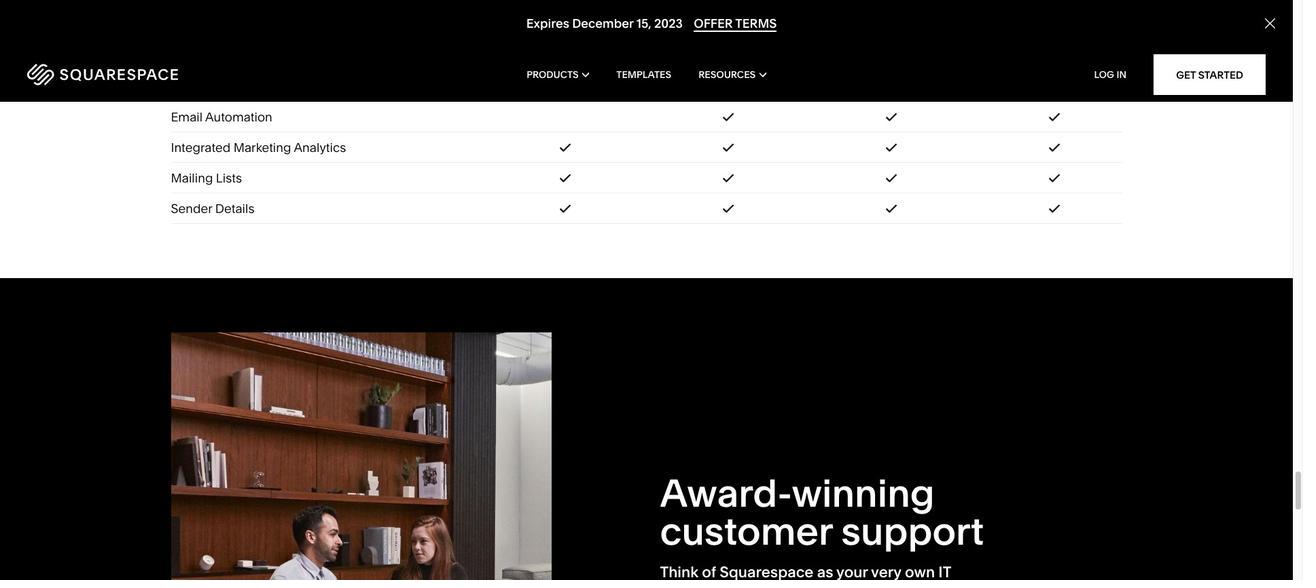 Task type: locate. For each thing, give the bounding box(es) containing it.
0 vertical spatial applies to max plan image
[[1049, 143, 1060, 152]]

december
[[572, 16, 634, 31]]

1 applies to max plan image from the top
[[1049, 143, 1060, 152]]

get started link
[[1154, 54, 1266, 95]]

email automation
[[171, 109, 272, 125]]

expires december 15, 2023
[[526, 16, 683, 31]]

applies to pro plan image
[[886, 113, 896, 122], [886, 143, 896, 152], [886, 174, 896, 183], [886, 204, 896, 213]]

sender
[[171, 201, 212, 217]]

0 vertical spatial applies to starter plan image
[[560, 174, 570, 183]]

1 vertical spatial applies to starter plan image
[[560, 204, 570, 213]]

applies to core plan image for integrated marketing analytics
[[723, 143, 733, 152]]

3 applies to core plan image from the top
[[723, 204, 733, 213]]

in
[[1117, 69, 1127, 81]]

1 applies to core plan image from the top
[[723, 143, 733, 152]]

0 vertical spatial applies to core plan image
[[723, 143, 733, 152]]

automation
[[205, 109, 272, 125]]

applies to starter plan image
[[560, 174, 570, 183], [560, 204, 570, 213]]

1 vertical spatial applies to core plan image
[[723, 174, 733, 183]]

squarespace logo image
[[27, 64, 178, 86]]

email
[[171, 109, 203, 125]]

applies to core plan image
[[723, 143, 733, 152], [723, 174, 733, 183], [723, 204, 733, 213]]

subscribers
[[229, 79, 298, 94]]

2 applies to starter plan image from the top
[[560, 204, 570, 213]]

3 applies to pro plan image from the top
[[886, 174, 896, 183]]

unlimited subscribers
[[171, 79, 298, 94]]

award-winning customer support
[[660, 471, 984, 555]]

2 applies to core plan image from the top
[[723, 174, 733, 183]]

1 applies to starter plan image from the top
[[560, 174, 570, 183]]

integrated marketing analytics
[[171, 140, 346, 156]]

integrated
[[171, 140, 231, 156]]

applies to pro plan image for sender details
[[886, 204, 896, 213]]

15,
[[636, 16, 651, 31]]

2 vertical spatial applies to core plan image
[[723, 204, 733, 213]]

templates
[[616, 69, 671, 81]]

products button
[[527, 48, 589, 102]]

applies to starter plan image for sender details
[[560, 204, 570, 213]]

1 vertical spatial applies to max plan image
[[1049, 174, 1060, 183]]

2 vertical spatial applies to max plan image
[[1049, 204, 1060, 213]]

analytics
[[294, 140, 346, 156]]

get started
[[1176, 68, 1243, 81]]

applies to max plan image
[[1049, 143, 1060, 152], [1049, 174, 1060, 183], [1049, 204, 1060, 213]]

2 applies to pro plan image from the top
[[886, 143, 896, 152]]

2 applies to max plan image from the top
[[1049, 174, 1060, 183]]

applies to max plan image for mailing lists
[[1049, 174, 1060, 183]]

applies to core plan image
[[723, 113, 733, 122]]

4 applies to pro plan image from the top
[[886, 204, 896, 213]]

applies to max plan image for integrated marketing analytics
[[1049, 143, 1060, 152]]

offer terms
[[694, 16, 777, 31]]

3 applies to max plan image from the top
[[1049, 204, 1060, 213]]

customer
[[660, 509, 832, 555]]

squarespace logo link
[[27, 64, 275, 86]]



Task type: vqa. For each thing, say whether or not it's contained in the screenshot.
second Applies to Max plan icon from the top
yes



Task type: describe. For each thing, give the bounding box(es) containing it.
log
[[1094, 69, 1114, 81]]

applies to core plan image for mailing lists
[[723, 174, 733, 183]]

unlimited
[[171, 79, 226, 94]]

3
[[562, 19, 568, 31]]

products
[[527, 69, 579, 81]]

offer
[[694, 16, 733, 31]]

details
[[215, 201, 254, 217]]

get
[[1176, 68, 1196, 81]]

marketing
[[234, 140, 291, 156]]

applies to max plan image
[[1049, 113, 1060, 122]]

log             in link
[[1094, 69, 1127, 81]]

support
[[841, 509, 984, 555]]

offer terms link
[[694, 16, 777, 32]]

applies to starter plan image for mailing lists
[[560, 174, 570, 183]]

winning
[[792, 471, 935, 517]]

applies to pro plan image for integrated marketing analytics
[[886, 143, 896, 152]]

1 applies to pro plan image from the top
[[886, 113, 896, 122]]

resources
[[699, 69, 756, 81]]

2023
[[654, 16, 683, 31]]

mailing
[[171, 170, 213, 186]]

expires
[[526, 16, 569, 31]]

applies to pro plan image for mailing lists
[[886, 174, 896, 183]]

mailing lists
[[171, 170, 242, 186]]

customer care advisors. image
[[171, 333, 551, 581]]

log             in
[[1094, 69, 1127, 81]]

sender details
[[171, 201, 254, 217]]

award-
[[660, 471, 792, 517]]

applies to core plan image for sender details
[[723, 204, 733, 213]]

resources button
[[699, 48, 766, 102]]

5
[[725, 19, 731, 31]]

applies to max plan image for sender details
[[1049, 204, 1060, 213]]

templates link
[[616, 48, 671, 102]]

terms
[[735, 16, 777, 31]]

started
[[1198, 68, 1243, 81]]

applies to starter plan image
[[560, 143, 570, 152]]

lists
[[216, 170, 242, 186]]



